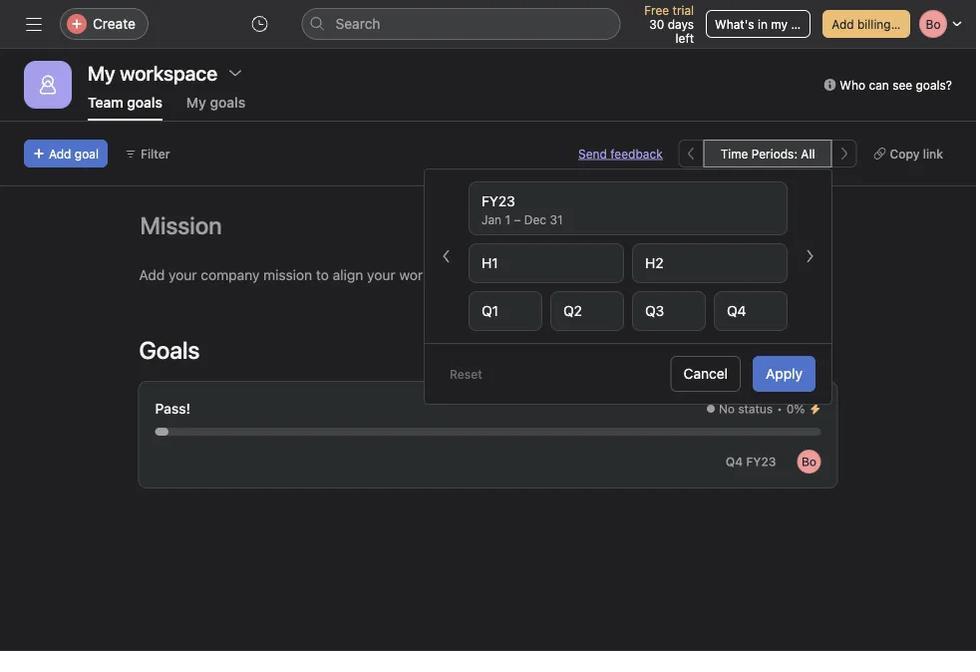 Task type: locate. For each thing, give the bounding box(es) containing it.
q4 inside dropdown button
[[726, 455, 744, 469]]

all
[[802, 147, 816, 161]]

0 horizontal spatial goals
[[127, 94, 163, 111]]

see
[[893, 78, 913, 92]]

0 horizontal spatial your
[[169, 267, 197, 283]]

fy23 inside dropdown button
[[747, 455, 777, 469]]

expand sidebar image
[[26, 16, 42, 32]]

0 vertical spatial add
[[832, 17, 855, 31]]

add for add your company mission to align your work and stay inspired. only members with full access can edit.
[[139, 267, 165, 283]]

edit.
[[779, 267, 808, 283]]

Mission title text field
[[127, 203, 227, 248]]

previous year image
[[439, 248, 455, 264]]

time periods: all
[[721, 147, 816, 161]]

fy23 jan 1 – dec 31
[[482, 193, 563, 227]]

send feedback link
[[579, 145, 663, 163]]

show options image
[[228, 65, 244, 81]]

my
[[187, 94, 206, 111]]

goals down my workspace
[[127, 94, 163, 111]]

and
[[434, 267, 458, 283]]

bo button
[[798, 450, 822, 474]]

search button
[[302, 8, 621, 40]]

0 horizontal spatial add
[[49, 147, 71, 161]]

q4 for q4
[[727, 303, 747, 319]]

2 goals from the left
[[210, 94, 246, 111]]

1 horizontal spatial goals
[[210, 94, 246, 111]]

0 vertical spatial fy23
[[482, 193, 516, 210]]

your left company on the top left of the page
[[169, 267, 197, 283]]

no
[[719, 402, 735, 416]]

team
[[88, 94, 123, 111]]

add for add goal
[[49, 147, 71, 161]]

fy23
[[482, 193, 516, 210], [747, 455, 777, 469]]

your
[[169, 267, 197, 283], [367, 267, 396, 283]]

goals
[[127, 94, 163, 111], [210, 94, 246, 111]]

send
[[579, 147, 608, 161]]

days
[[668, 17, 695, 31]]

1 vertical spatial q4
[[726, 455, 744, 469]]

31
[[550, 213, 563, 227]]

fy23 left bo
[[747, 455, 777, 469]]

add billing info button
[[823, 10, 916, 38]]

1 horizontal spatial can
[[870, 78, 890, 92]]

q4
[[727, 303, 747, 319], [726, 455, 744, 469]]

30
[[650, 17, 665, 31]]

add goal
[[49, 147, 99, 161]]

inspired.
[[493, 267, 548, 283]]

members
[[585, 267, 645, 283]]

in
[[758, 17, 768, 31]]

goal
[[75, 147, 99, 161]]

h1
[[482, 255, 499, 271]]

0 vertical spatial can
[[870, 78, 890, 92]]

work
[[400, 267, 431, 283]]

0 vertical spatial q4
[[727, 303, 747, 319]]

can
[[870, 78, 890, 92], [752, 267, 775, 283]]

can left edit.
[[752, 267, 775, 283]]

1 vertical spatial add
[[49, 147, 71, 161]]

create button
[[60, 8, 149, 40]]

1 vertical spatial fy23
[[747, 455, 777, 469]]

1 horizontal spatial fy23
[[747, 455, 777, 469]]

add your company mission to align your work and stay inspired. only members with full access can edit.
[[139, 267, 808, 283]]

2 horizontal spatial add
[[832, 17, 855, 31]]

what's in my trial? button
[[707, 10, 819, 38]]

can left see
[[870, 78, 890, 92]]

team goals link
[[88, 94, 163, 121]]

goals down show options icon at the top left
[[210, 94, 246, 111]]

1 goals from the left
[[127, 94, 163, 111]]

1
[[505, 213, 511, 227]]

fy23 up jan
[[482, 193, 516, 210]]

copy
[[891, 147, 920, 161]]

pass!
[[155, 401, 191, 417]]

add
[[832, 17, 855, 31], [49, 147, 71, 161], [139, 267, 165, 283]]

0 horizontal spatial fy23
[[482, 193, 516, 210]]

what's in my trial?
[[716, 17, 819, 31]]

2 vertical spatial add
[[139, 267, 165, 283]]

link
[[924, 147, 944, 161]]

1 horizontal spatial add
[[139, 267, 165, 283]]

no status
[[719, 402, 774, 416]]

jan
[[482, 213, 502, 227]]

left
[[676, 31, 695, 45]]

1 vertical spatial can
[[752, 267, 775, 283]]

search list box
[[302, 8, 621, 40]]

add down the mission title text box
[[139, 267, 165, 283]]

my goals link
[[187, 94, 246, 121]]

feedback
[[611, 147, 663, 161]]

add left the goal
[[49, 147, 71, 161]]

add left billing
[[832, 17, 855, 31]]

reset
[[450, 367, 483, 381]]

billing
[[858, 17, 892, 31]]

who can see goals?
[[841, 78, 953, 92]]

your right align
[[367, 267, 396, 283]]

1 horizontal spatial your
[[367, 267, 396, 283]]

who
[[841, 78, 866, 92]]

q1
[[482, 303, 499, 319]]

h2
[[646, 255, 664, 271]]

q4 down no
[[726, 455, 744, 469]]

2 your from the left
[[367, 267, 396, 283]]

goals?
[[917, 78, 953, 92]]

–
[[514, 213, 521, 227]]

q4 down access
[[727, 303, 747, 319]]



Task type: describe. For each thing, give the bounding box(es) containing it.
mission
[[264, 267, 312, 283]]

1 your from the left
[[169, 267, 197, 283]]

0%
[[787, 402, 806, 416]]

my workspace
[[88, 61, 218, 84]]

with
[[649, 267, 676, 283]]

apply button
[[753, 356, 816, 392]]

0 horizontal spatial can
[[752, 267, 775, 283]]

my goals
[[187, 94, 246, 111]]

filter button
[[116, 140, 179, 168]]

stay
[[462, 267, 489, 283]]

fy23 inside fy23 jan 1 – dec 31
[[482, 193, 516, 210]]

q4 fy23
[[726, 455, 777, 469]]

to
[[316, 267, 329, 283]]

cancel
[[684, 366, 729, 382]]

goals for my goals
[[210, 94, 246, 111]]

cancel button
[[671, 356, 742, 392]]

create
[[93, 15, 136, 32]]

q4 for q4 fy23
[[726, 455, 744, 469]]

my
[[772, 17, 788, 31]]

add billing info
[[832, 17, 916, 31]]

next year image
[[802, 248, 818, 264]]

align
[[333, 267, 364, 283]]

full
[[680, 267, 700, 283]]

status
[[739, 402, 774, 416]]

send feedback
[[579, 147, 663, 161]]

q2
[[564, 303, 583, 319]]

trial?
[[792, 17, 819, 31]]

q4 fy23 button
[[717, 448, 786, 476]]

• 0%
[[778, 402, 806, 416]]

goals for team goals
[[127, 94, 163, 111]]

info
[[895, 17, 916, 31]]

copy link button
[[866, 140, 953, 168]]

filter
[[141, 147, 170, 161]]

add goal button
[[24, 140, 108, 168]]

team goals
[[88, 94, 163, 111]]

only
[[552, 267, 581, 283]]

add for add billing info
[[832, 17, 855, 31]]

periods:
[[752, 147, 798, 161]]

access
[[703, 267, 748, 283]]

search
[[336, 15, 381, 32]]

free trial 30 days left
[[645, 3, 695, 45]]

apply
[[766, 366, 803, 382]]

bo
[[802, 455, 817, 469]]

q3
[[646, 303, 665, 319]]

time
[[721, 147, 749, 161]]

what's
[[716, 17, 755, 31]]

company
[[201, 267, 260, 283]]

trial
[[673, 3, 695, 17]]

copy link
[[891, 147, 944, 161]]

goals
[[139, 336, 200, 364]]

•
[[778, 402, 783, 416]]

dec
[[525, 213, 547, 227]]

history image
[[252, 16, 268, 32]]

free
[[645, 3, 670, 17]]

time periods: all button
[[704, 140, 833, 168]]

reset button
[[441, 360, 492, 388]]



Task type: vqa. For each thing, say whether or not it's contained in the screenshot.
Field
no



